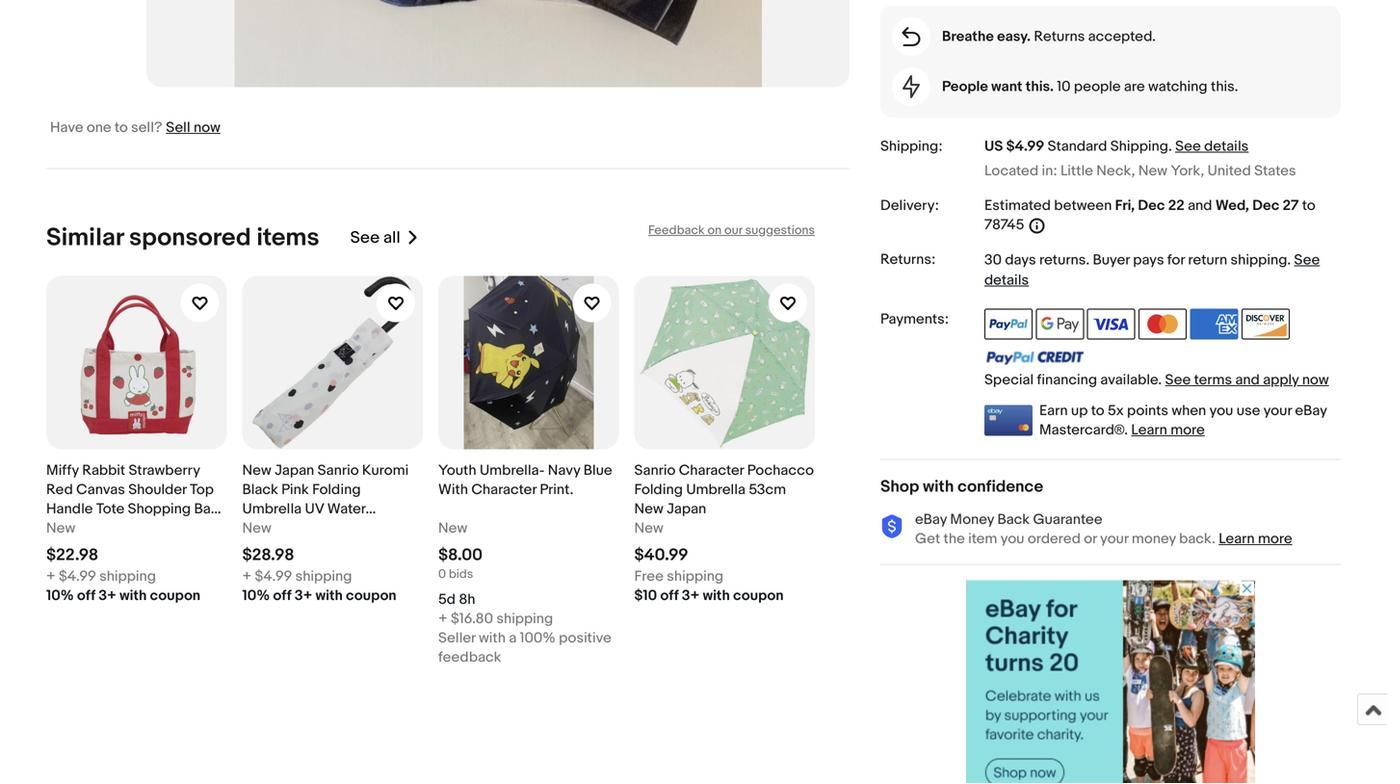 Task type: vqa. For each thing, say whether or not it's contained in the screenshot.
'Store'
no



Task type: locate. For each thing, give the bounding box(es) containing it.
1 vertical spatial ebay
[[916, 512, 948, 529]]

1 horizontal spatial japan
[[667, 501, 707, 518]]

1 horizontal spatial new text field
[[242, 519, 272, 538]]

shipping inside "new $8.00 0 bids 5d 8h + $16.80 shipping seller with a 100% positive feedback"
[[497, 611, 553, 628]]

umbrella-
[[480, 462, 545, 480]]

with down tote
[[120, 588, 147, 605]]

1 horizontal spatial this.
[[1212, 78, 1239, 96]]

0 horizontal spatial sanrio
[[318, 462, 359, 480]]

to for have one to sell? sell now
[[115, 119, 128, 136]]

1 3+ from the left
[[99, 588, 116, 605]]

coupon inside new $28.98 + $4.99 shipping 10% off 3+ with coupon
[[346, 588, 397, 605]]

learn for leftmost learn more link
[[1132, 422, 1168, 439]]

top
[[190, 482, 214, 499]]

master card image
[[1139, 309, 1188, 340]]

learn right "back."
[[1219, 531, 1256, 548]]

learn more link right "back."
[[1219, 531, 1293, 548]]

shipping up 10% off 3+ with coupon text field
[[296, 568, 352, 586]]

now right apply
[[1303, 372, 1330, 389]]

to inside earn up to 5x points when you use your ebay mastercard®.
[[1092, 403, 1105, 420]]

with down free shipping text box
[[703, 588, 730, 605]]

0 vertical spatial learn more link
[[1132, 422, 1206, 439]]

0 horizontal spatial character
[[472, 482, 537, 499]]

1 vertical spatial see details link
[[985, 252, 1321, 289]]

1 horizontal spatial character
[[679, 462, 744, 480]]

1 horizontal spatial .
[[1169, 138, 1173, 155]]

see inside see details
[[1295, 252, 1321, 269]]

$28.98
[[242, 546, 294, 566]]

. inside the us $4.99 standard shipping . see details located in: little neck, new york, united states
[[1169, 138, 1173, 155]]

and right 22
[[1189, 197, 1213, 215]]

people want this. 10 people are watching this.
[[943, 78, 1239, 96]]

3 coupon from the left
[[734, 588, 784, 605]]

1 + $4.99 shipping text field from the left
[[46, 567, 156, 587]]

coupon inside the new $22.98 + $4.99 shipping 10% off 3+ with coupon
[[150, 588, 201, 605]]

with inside sanrio character pochacco folding umbrella 53cm new japan new $40.99 free shipping $10 off 3+ with coupon
[[703, 588, 730, 605]]

ebay
[[1296, 403, 1328, 420], [916, 512, 948, 529]]

+ inside "new $8.00 0 bids 5d 8h + $16.80 shipping seller with a 100% positive feedback"
[[439, 611, 448, 628]]

0 vertical spatial umbrella
[[687, 482, 746, 499]]

1 horizontal spatial more
[[1259, 531, 1293, 548]]

10% inside the new $22.98 + $4.99 shipping 10% off 3+ with coupon
[[46, 588, 74, 605]]

New text field
[[46, 519, 75, 538], [242, 519, 272, 538], [439, 519, 468, 538]]

1 horizontal spatial +
[[242, 568, 252, 586]]

see all
[[350, 228, 401, 248]]

+ down $22.98 text box
[[46, 568, 56, 586]]

1 horizontal spatial now
[[1303, 372, 1330, 389]]

1 horizontal spatial your
[[1264, 403, 1293, 420]]

1 horizontal spatial sanrio
[[635, 462, 676, 480]]

0 horizontal spatial 3+
[[99, 588, 116, 605]]

0 vertical spatial and
[[1189, 197, 1213, 215]]

want
[[992, 78, 1023, 96]]

shipping up $10 off 3+ with coupon text field
[[667, 568, 724, 586]]

0 horizontal spatial +
[[46, 568, 56, 586]]

new text field for $22.98
[[46, 519, 75, 538]]

10% off 3+ with coupon text field
[[242, 587, 397, 606]]

1 vertical spatial umbrella
[[242, 501, 302, 518]]

days
[[1006, 252, 1037, 269]]

$4.99 inside the new $22.98 + $4.99 shipping 10% off 3+ with coupon
[[59, 568, 96, 586]]

between
[[1055, 197, 1113, 215]]

1 horizontal spatial umbrella
[[687, 482, 746, 499]]

discover image
[[1242, 309, 1290, 340]]

$4.99
[[1007, 138, 1045, 155], [59, 568, 96, 586], [255, 568, 292, 586]]

with details__icon image left people at the right of page
[[903, 75, 920, 98]]

0 horizontal spatial dec
[[1139, 197, 1166, 215]]

. left 'buyer'
[[1087, 252, 1090, 269]]

0 horizontal spatial more
[[1171, 422, 1206, 439]]

black
[[242, 482, 278, 499]]

see details
[[985, 252, 1321, 289]]

1 horizontal spatial folding
[[635, 482, 683, 499]]

with right shop
[[924, 477, 955, 498]]

+ down $28.98
[[242, 568, 252, 586]]

points
[[1128, 403, 1169, 420]]

your right use
[[1264, 403, 1293, 420]]

japan inside new japan sanrio kuromi black pink folding umbrella uv water repellent long
[[275, 462, 314, 480]]

1 vertical spatial japan
[[667, 501, 707, 518]]

1 sanrio from the left
[[318, 462, 359, 480]]

pays
[[1134, 252, 1165, 269]]

0 vertical spatial with details__icon image
[[903, 27, 921, 46]]

feedback on our suggestions link
[[649, 223, 815, 238]]

see inside the us $4.99 standard shipping . see details located in: little neck, new york, united states
[[1176, 138, 1202, 155]]

folding up new text field
[[635, 482, 683, 499]]

off inside new $28.98 + $4.99 shipping 10% off 3+ with coupon
[[273, 588, 292, 605]]

and inside the estimated between fri, dec 22 and wed, dec 27 to 78745
[[1189, 197, 1213, 215]]

visa image
[[1088, 309, 1136, 340]]

with details__icon image left get
[[881, 515, 904, 539]]

10% inside new $28.98 + $4.99 shipping 10% off 3+ with coupon
[[242, 588, 270, 605]]

1 horizontal spatial $4.99
[[255, 568, 292, 586]]

0 horizontal spatial .
[[1087, 252, 1090, 269]]

umbrella inside new japan sanrio kuromi black pink folding umbrella uv water repellent long
[[242, 501, 302, 518]]

you left use
[[1210, 403, 1234, 420]]

$16.80
[[451, 611, 493, 628]]

+ $4.99 shipping text field down $22.98
[[46, 567, 156, 587]]

sanrio up water
[[318, 462, 359, 480]]

0 vertical spatial character
[[679, 462, 744, 480]]

0
[[439, 567, 446, 582]]

0 bids text field
[[439, 567, 474, 582]]

new down handle
[[46, 520, 75, 537]]

0 horizontal spatial ebay
[[916, 512, 948, 529]]

with details__icon image for breathe
[[903, 27, 921, 46]]

paypal image
[[985, 309, 1033, 340]]

learn more for leftmost learn more link
[[1132, 422, 1206, 439]]

to right "one"
[[115, 119, 128, 136]]

1 vertical spatial character
[[472, 482, 537, 499]]

with details__icon image left breathe
[[903, 27, 921, 46]]

now right sell
[[194, 119, 221, 136]]

10% for $22.98
[[46, 588, 74, 605]]

new up $8.00 text box at the left bottom
[[439, 520, 468, 537]]

3+ inside new $28.98 + $4.99 shipping 10% off 3+ with coupon
[[295, 588, 313, 605]]

us $4.99 standard shipping . see details located in: little neck, new york, united states
[[985, 138, 1297, 180]]

canvas
[[76, 482, 125, 499]]

to
[[115, 119, 128, 136], [1303, 197, 1316, 215], [1092, 403, 1105, 420]]

this.
[[1026, 78, 1054, 96], [1212, 78, 1239, 96]]

have
[[50, 119, 83, 136]]

off down $22.98
[[77, 588, 95, 605]]

new down shipping
[[1139, 163, 1168, 180]]

+ for $28.98
[[242, 568, 252, 586]]

folding up water
[[312, 482, 361, 499]]

0 vertical spatial learn
[[1132, 422, 1168, 439]]

japan up pink
[[275, 462, 314, 480]]

shipping inside sanrio character pochacco folding umbrella 53cm new japan new $40.99 free shipping $10 off 3+ with coupon
[[667, 568, 724, 586]]

this. right watching
[[1212, 78, 1239, 96]]

financing
[[1038, 372, 1098, 389]]

sanrio
[[318, 462, 359, 480], [635, 462, 676, 480]]

off for $28.98
[[273, 588, 292, 605]]

new
[[1139, 163, 1168, 180], [242, 462, 272, 480], [635, 501, 664, 518], [46, 520, 75, 537], [242, 520, 272, 537], [439, 520, 468, 537], [635, 520, 664, 537]]

1 horizontal spatial coupon
[[346, 588, 397, 605]]

united
[[1208, 163, 1252, 180]]

this. left 10
[[1026, 78, 1054, 96]]

0 horizontal spatial folding
[[312, 482, 361, 499]]

2 vertical spatial with details__icon image
[[881, 515, 904, 539]]

1 horizontal spatial 3+
[[295, 588, 313, 605]]

when
[[1172, 403, 1207, 420]]

sanrio inside new japan sanrio kuromi black pink folding umbrella uv water repellent long
[[318, 462, 359, 480]]

back.
[[1180, 531, 1216, 548]]

0 vertical spatial your
[[1264, 403, 1293, 420]]

tote
[[96, 501, 125, 518]]

2 sanrio from the left
[[635, 462, 676, 480]]

folding inside new japan sanrio kuromi black pink folding umbrella uv water repellent long
[[312, 482, 361, 499]]

rabbit
[[82, 462, 125, 480]]

0 vertical spatial ebay
[[1296, 403, 1328, 420]]

2 horizontal spatial +
[[439, 611, 448, 628]]

character down umbrella-
[[472, 482, 537, 499]]

$10 off 3+ with coupon text field
[[635, 587, 784, 606]]

japan up $40.99 text field
[[667, 501, 707, 518]]

off inside the new $22.98 + $4.99 shipping 10% off 3+ with coupon
[[77, 588, 95, 605]]

0 horizontal spatial to
[[115, 119, 128, 136]]

earn up to 5x points when you use your ebay mastercard®.
[[1040, 403, 1328, 439]]

shipping inside new $28.98 + $4.99 shipping 10% off 3+ with coupon
[[296, 568, 352, 586]]

. down 27
[[1288, 252, 1292, 269]]

1 coupon from the left
[[150, 588, 201, 605]]

bag
[[194, 501, 220, 518]]

$4.99 inside new $28.98 + $4.99 shipping 10% off 3+ with coupon
[[255, 568, 292, 586]]

100%
[[520, 630, 556, 647]]

2 horizontal spatial .
[[1288, 252, 1292, 269]]

your right or
[[1101, 531, 1129, 548]]

new up $28.98
[[242, 520, 272, 537]]

$22.98 text field
[[46, 546, 98, 566]]

shipping up the a
[[497, 611, 553, 628]]

+ down 5d
[[439, 611, 448, 628]]

+ $4.99 shipping text field
[[46, 567, 156, 587], [242, 567, 352, 587]]

off down free shipping text box
[[661, 588, 679, 605]]

character
[[679, 462, 744, 480], [472, 482, 537, 499]]

0 vertical spatial now
[[194, 119, 221, 136]]

2 vertical spatial to
[[1092, 403, 1105, 420]]

feedback
[[439, 649, 502, 667]]

0 horizontal spatial now
[[194, 119, 221, 136]]

new inside the new $22.98 + $4.99 shipping 10% off 3+ with coupon
[[46, 520, 75, 537]]

new text field up $28.98
[[242, 519, 272, 538]]

0 horizontal spatial umbrella
[[242, 501, 302, 518]]

1 vertical spatial details
[[985, 272, 1030, 289]]

with details__icon image
[[903, 27, 921, 46], [903, 75, 920, 98], [881, 515, 904, 539]]

+ $4.99 shipping text field for $22.98
[[46, 567, 156, 587]]

0 vertical spatial see details link
[[1176, 138, 1249, 155]]

2 coupon from the left
[[346, 588, 397, 605]]

easy.
[[998, 28, 1031, 45]]

0 vertical spatial more
[[1171, 422, 1206, 439]]

learn more link down points
[[1132, 422, 1206, 439]]

Seller with a 100% positive feedback text field
[[439, 629, 619, 668]]

and up use
[[1236, 372, 1261, 389]]

new up black
[[242, 462, 272, 480]]

+
[[46, 568, 56, 586], [242, 568, 252, 586], [439, 611, 448, 628]]

available.
[[1101, 372, 1163, 389]]

+ inside new $28.98 + $4.99 shipping 10% off 3+ with coupon
[[242, 568, 252, 586]]

confidence
[[958, 477, 1044, 498]]

sanrio character pochacco folding umbrella 53cm new japan new $40.99 free shipping $10 off 3+ with coupon
[[635, 462, 814, 605]]

learn more for learn more link to the bottom
[[1219, 531, 1293, 548]]

paypal credit image
[[985, 350, 1085, 366]]

shipping up 10% off 3+ with coupon text box at the bottom left of page
[[99, 568, 156, 586]]

one
[[87, 119, 111, 136]]

1 horizontal spatial details
[[1205, 138, 1249, 155]]

0 horizontal spatial japan
[[275, 462, 314, 480]]

+ $4.99 shipping text field down $28.98 text box
[[242, 567, 352, 587]]

1 vertical spatial with details__icon image
[[903, 75, 920, 98]]

1 vertical spatial learn more
[[1219, 531, 1293, 548]]

0 horizontal spatial learn more
[[1132, 422, 1206, 439]]

0 horizontal spatial off
[[77, 588, 95, 605]]

1 horizontal spatial 10%
[[242, 588, 270, 605]]

standard
[[1048, 138, 1108, 155]]

the
[[944, 531, 966, 548]]

your
[[1264, 403, 1293, 420], [1101, 531, 1129, 548]]

0 vertical spatial learn more
[[1132, 422, 1206, 439]]

more down when
[[1171, 422, 1206, 439]]

1 vertical spatial your
[[1101, 531, 1129, 548]]

0 horizontal spatial coupon
[[150, 588, 201, 605]]

2 new text field from the left
[[242, 519, 272, 538]]

handle
[[46, 501, 93, 518]]

$4.99 down $28.98 text box
[[255, 568, 292, 586]]

new inside the us $4.99 standard shipping . see details located in: little neck, new york, united states
[[1139, 163, 1168, 180]]

1 10% from the left
[[46, 588, 74, 605]]

ebay up get
[[916, 512, 948, 529]]

2 dec from the left
[[1253, 197, 1280, 215]]

learn more right "back."
[[1219, 531, 1293, 548]]

+ for $22.98
[[46, 568, 56, 586]]

53cm
[[749, 482, 787, 499]]

more right "back."
[[1259, 531, 1293, 548]]

. up york,
[[1169, 138, 1173, 155]]

return
[[1189, 252, 1228, 269]]

1 off from the left
[[77, 588, 95, 605]]

1 vertical spatial to
[[1303, 197, 1316, 215]]

2 horizontal spatial coupon
[[734, 588, 784, 605]]

+ inside the new $22.98 + $4.99 shipping 10% off 3+ with coupon
[[46, 568, 56, 586]]

1 horizontal spatial dec
[[1253, 197, 1280, 215]]

1 horizontal spatial to
[[1092, 403, 1105, 420]]

sell
[[166, 119, 190, 136]]

you down back
[[1001, 531, 1025, 548]]

item
[[969, 531, 998, 548]]

with
[[924, 477, 955, 498], [120, 588, 147, 605], [316, 588, 343, 605], [703, 588, 730, 605], [479, 630, 506, 647]]

learn for learn more link to the bottom
[[1219, 531, 1256, 548]]

0 vertical spatial details
[[1205, 138, 1249, 155]]

learn down points
[[1132, 422, 1168, 439]]

american express image
[[1191, 309, 1239, 340]]

all
[[384, 228, 401, 248]]

learn
[[1132, 422, 1168, 439], [1219, 531, 1256, 548]]

1 horizontal spatial and
[[1236, 372, 1261, 389]]

0 horizontal spatial details
[[985, 272, 1030, 289]]

with down long
[[316, 588, 343, 605]]

see
[[1176, 138, 1202, 155], [350, 228, 380, 248], [1295, 252, 1321, 269], [1166, 372, 1192, 389]]

ebay money back guarantee
[[916, 512, 1103, 529]]

$4.99 for $22.98
[[59, 568, 96, 586]]

2 10% from the left
[[242, 588, 270, 605]]

1 horizontal spatial + $4.99 shipping text field
[[242, 567, 352, 587]]

2 horizontal spatial 3+
[[682, 588, 700, 605]]

10% down $28.98 text box
[[242, 588, 270, 605]]

1 horizontal spatial you
[[1210, 403, 1234, 420]]

3 off from the left
[[661, 588, 679, 605]]

1 vertical spatial learn
[[1219, 531, 1256, 548]]

2 folding from the left
[[635, 482, 683, 499]]

0 vertical spatial to
[[115, 119, 128, 136]]

with inside "new $8.00 0 bids 5d 8h + $16.80 shipping seller with a 100% positive feedback"
[[479, 630, 506, 647]]

1 horizontal spatial ebay
[[1296, 403, 1328, 420]]

0 horizontal spatial + $4.99 shipping text field
[[46, 567, 156, 587]]

estimated
[[985, 197, 1052, 215]]

1 vertical spatial you
[[1001, 531, 1025, 548]]

special financing available. see terms and apply now
[[985, 372, 1330, 389]]

0 vertical spatial you
[[1210, 403, 1234, 420]]

youth
[[439, 462, 477, 480]]

2 horizontal spatial to
[[1303, 197, 1316, 215]]

see left the 'all'
[[350, 228, 380, 248]]

0 horizontal spatial $4.99
[[59, 568, 96, 586]]

2 this. from the left
[[1212, 78, 1239, 96]]

1 vertical spatial and
[[1236, 372, 1261, 389]]

0 vertical spatial japan
[[275, 462, 314, 480]]

off down $28.98
[[273, 588, 292, 605]]

breathe
[[943, 28, 994, 45]]

1 horizontal spatial learn more link
[[1219, 531, 1293, 548]]

to left 5x
[[1092, 403, 1105, 420]]

1 vertical spatial more
[[1259, 531, 1293, 548]]

new text field down handle
[[46, 519, 75, 538]]

0 horizontal spatial new text field
[[46, 519, 75, 538]]

dec left 22
[[1139, 197, 1166, 215]]

details up the united
[[1205, 138, 1249, 155]]

new text field up $8.00 text box at the left bottom
[[439, 519, 468, 538]]

1 horizontal spatial learn
[[1219, 531, 1256, 548]]

your inside earn up to 5x points when you use your ebay mastercard®.
[[1264, 403, 1293, 420]]

to right 27
[[1303, 197, 1316, 215]]

2 off from the left
[[273, 588, 292, 605]]

0 horizontal spatial 10%
[[46, 588, 74, 605]]

breathe easy. returns accepted.
[[943, 28, 1157, 45]]

10% down $22.98 text box
[[46, 588, 74, 605]]

ebay down apply
[[1296, 403, 1328, 420]]

1 horizontal spatial learn more
[[1219, 531, 1293, 548]]

0 horizontal spatial this.
[[1026, 78, 1054, 96]]

0 horizontal spatial learn
[[1132, 422, 1168, 439]]

off for $22.98
[[77, 588, 95, 605]]

2 horizontal spatial new text field
[[439, 519, 468, 538]]

more
[[1171, 422, 1206, 439], [1259, 531, 1293, 548]]

3+ inside the new $22.98 + $4.99 shipping 10% off 3+ with coupon
[[99, 588, 116, 605]]

$4.99 down $22.98 text box
[[59, 568, 96, 586]]

details down 30
[[985, 272, 1030, 289]]

google pay image
[[1037, 309, 1085, 340]]

coupon
[[150, 588, 201, 605], [346, 588, 397, 605], [734, 588, 784, 605]]

2 3+ from the left
[[295, 588, 313, 605]]

sanrio right blue
[[635, 462, 676, 480]]

$4.99 for $28.98
[[255, 568, 292, 586]]

0 horizontal spatial and
[[1189, 197, 1213, 215]]

bids
[[449, 567, 474, 582]]

see up york,
[[1176, 138, 1202, 155]]

with down + $16.80 shipping text field
[[479, 630, 506, 647]]

2 horizontal spatial off
[[661, 588, 679, 605]]

shoulder
[[128, 482, 187, 499]]

$4.99 up located
[[1007, 138, 1045, 155]]

umbrella left 53cm
[[687, 482, 746, 499]]

new $28.98 + $4.99 shipping 10% off 3+ with coupon
[[242, 520, 397, 605]]

learn more down points
[[1132, 422, 1206, 439]]

see down 27
[[1295, 252, 1321, 269]]

3+
[[99, 588, 116, 605], [295, 588, 313, 605], [682, 588, 700, 605]]

dec left 27
[[1253, 197, 1280, 215]]

to for earn up to 5x points when you use your ebay mastercard®.
[[1092, 403, 1105, 420]]

5d 8h text field
[[439, 590, 476, 610]]

2 horizontal spatial $4.99
[[1007, 138, 1045, 155]]

shopping
[[128, 501, 191, 518]]

character left pochacco
[[679, 462, 744, 480]]

0 horizontal spatial your
[[1101, 531, 1129, 548]]

see details link
[[1176, 138, 1249, 155], [985, 252, 1321, 289]]

free
[[635, 568, 664, 586]]

78745
[[985, 217, 1025, 234]]

umbrella up the repellent
[[242, 501, 302, 518]]

.
[[1169, 138, 1173, 155], [1087, 252, 1090, 269], [1288, 252, 1292, 269]]

1 folding from the left
[[312, 482, 361, 499]]

2 + $4.99 shipping text field from the left
[[242, 567, 352, 587]]

3 3+ from the left
[[682, 588, 700, 605]]

1 new text field from the left
[[46, 519, 75, 538]]

1 horizontal spatial off
[[273, 588, 292, 605]]



Task type: describe. For each thing, give the bounding box(es) containing it.
coupon for $28.98
[[346, 588, 397, 605]]

3+ for $28.98
[[295, 588, 313, 605]]

shipping inside the new $22.98 + $4.99 shipping 10% off 3+ with coupon
[[99, 568, 156, 586]]

see terms and apply now link
[[1166, 372, 1330, 389]]

ordered
[[1028, 531, 1081, 548]]

shop
[[881, 477, 920, 498]]

See all text field
[[350, 228, 401, 248]]

new inside new $28.98 + $4.99 shipping 10% off 3+ with coupon
[[242, 520, 272, 537]]

+ $16.80 shipping text field
[[439, 610, 553, 629]]

$22.98
[[46, 546, 98, 566]]

more for learn more link to the bottom
[[1259, 531, 1293, 548]]

with
[[439, 482, 468, 499]]

a
[[509, 630, 517, 647]]

school
[[46, 520, 92, 537]]

+ $4.99 shipping text field for $28.98
[[242, 567, 352, 587]]

ebay inside earn up to 5x points when you use your ebay mastercard®.
[[1296, 403, 1328, 420]]

$8.00 text field
[[439, 546, 483, 566]]

apply
[[1264, 372, 1300, 389]]

blue
[[584, 462, 613, 480]]

special
[[985, 372, 1034, 389]]

10% off 3+ with coupon text field
[[46, 587, 201, 606]]

new up new text field
[[635, 501, 664, 518]]

sponsored
[[129, 223, 251, 253]]

off inside sanrio character pochacco folding umbrella 53cm new japan new $40.99 free shipping $10 off 3+ with coupon
[[661, 588, 679, 605]]

us
[[985, 138, 1004, 155]]

pink
[[282, 482, 309, 499]]

seller
[[439, 630, 476, 647]]

sell now link
[[166, 119, 221, 136]]

new inside "new $8.00 0 bids 5d 8h + $16.80 shipping seller with a 100% positive feedback"
[[439, 520, 468, 537]]

to inside the estimated between fri, dec 22 and wed, dec 27 to 78745
[[1303, 197, 1316, 215]]

people
[[1075, 78, 1121, 96]]

feedback on our suggestions
[[649, 223, 815, 238]]

japan inside sanrio character pochacco folding umbrella 53cm new japan new $40.99 free shipping $10 off 3+ with coupon
[[667, 501, 707, 518]]

with details__icon image for people
[[903, 75, 920, 98]]

mastercard®.
[[1040, 422, 1129, 439]]

earn
[[1040, 403, 1068, 420]]

pochacco
[[748, 462, 814, 480]]

details inside the us $4.99 standard shipping . see details located in: little neck, new york, united states
[[1205, 138, 1249, 155]]

with inside new $28.98 + $4.99 shipping 10% off 3+ with coupon
[[316, 588, 343, 605]]

30
[[985, 252, 1002, 269]]

3+ inside sanrio character pochacco folding umbrella 53cm new japan new $40.99 free shipping $10 off 3+ with coupon
[[682, 588, 700, 605]]

New text field
[[635, 519, 664, 538]]

folding inside sanrio character pochacco folding umbrella 53cm new japan new $40.99 free shipping $10 off 3+ with coupon
[[635, 482, 683, 499]]

sell?
[[131, 119, 162, 136]]

details inside see details
[[985, 272, 1030, 289]]

people
[[943, 78, 989, 96]]

5x
[[1108, 403, 1125, 420]]

returns:
[[881, 251, 936, 269]]

long
[[309, 520, 349, 537]]

watching
[[1149, 78, 1208, 96]]

and for 22
[[1189, 197, 1213, 215]]

30 days returns . buyer pays for return shipping .
[[985, 252, 1295, 269]]

york,
[[1172, 163, 1205, 180]]

10% for $28.98
[[242, 588, 270, 605]]

shipping:
[[881, 138, 943, 155]]

coupon inside sanrio character pochacco folding umbrella 53cm new japan new $40.99 free shipping $10 off 3+ with coupon
[[734, 588, 784, 605]]

payments:
[[881, 311, 949, 328]]

coupon for $22.98
[[150, 588, 201, 605]]

get the item you ordered or your money back.
[[916, 531, 1216, 548]]

umbrella inside sanrio character pochacco folding umbrella 53cm new japan new $40.99 free shipping $10 off 3+ with coupon
[[687, 482, 746, 499]]

new $8.00 0 bids 5d 8h + $16.80 shipping seller with a 100% positive feedback
[[439, 520, 615, 667]]

more for leftmost learn more link
[[1171, 422, 1206, 439]]

Free shipping text field
[[635, 567, 724, 587]]

character inside youth umbrella- navy blue with character print.
[[472, 482, 537, 499]]

character inside sanrio character pochacco folding umbrella 53cm new japan new $40.99 free shipping $10 off 3+ with coupon
[[679, 462, 744, 480]]

$4.99 inside the us $4.99 standard shipping . see details located in: little neck, new york, united states
[[1007, 138, 1045, 155]]

$40.99 text field
[[635, 546, 689, 566]]

1 dec from the left
[[1139, 197, 1166, 215]]

$28.98 text field
[[242, 546, 294, 566]]

accepted.
[[1089, 28, 1157, 45]]

$8.00
[[439, 546, 483, 566]]

new up $40.99 text field
[[635, 520, 664, 537]]

0 horizontal spatial learn more link
[[1132, 422, 1206, 439]]

sanrio inside sanrio character pochacco folding umbrella 53cm new japan new $40.99 free shipping $10 off 3+ with coupon
[[635, 462, 676, 480]]

with inside the new $22.98 + $4.99 shipping 10% off 3+ with coupon
[[120, 588, 147, 605]]

returns
[[1040, 252, 1087, 269]]

shop with confidence
[[881, 477, 1044, 498]]

and for terms
[[1236, 372, 1261, 389]]

print.
[[540, 482, 574, 499]]

our
[[725, 223, 743, 238]]

$40.99
[[635, 546, 689, 566]]

neck,
[[1097, 163, 1136, 180]]

kuromi
[[362, 462, 409, 480]]

27
[[1283, 197, 1300, 215]]

$10
[[635, 588, 658, 605]]

advertisement region
[[967, 581, 1256, 784]]

in:
[[1042, 163, 1058, 180]]

3 new text field from the left
[[439, 519, 468, 538]]

8h
[[459, 591, 476, 609]]

back
[[998, 512, 1030, 529]]

for
[[1168, 252, 1186, 269]]

money
[[1132, 531, 1177, 548]]

new text field for $28.98
[[242, 519, 272, 538]]

22
[[1169, 197, 1185, 215]]

0 horizontal spatial you
[[1001, 531, 1025, 548]]

feedback
[[649, 223, 705, 238]]

buyer
[[1093, 252, 1131, 269]]

1 vertical spatial learn more link
[[1219, 531, 1293, 548]]

1 vertical spatial now
[[1303, 372, 1330, 389]]

wed,
[[1216, 197, 1250, 215]]

uv
[[305, 501, 324, 518]]

new inside new japan sanrio kuromi black pink folding umbrella uv water repellent long
[[242, 462, 272, 480]]

shipping right return
[[1231, 252, 1288, 269]]

located
[[985, 163, 1039, 180]]

guarantee
[[1034, 512, 1103, 529]]

miffy
[[46, 462, 79, 480]]

strawberry
[[129, 462, 200, 480]]

have one to sell? sell now
[[50, 119, 221, 136]]

see all link
[[350, 223, 420, 253]]

estimated between fri, dec 22 and wed, dec 27 to 78745
[[985, 197, 1316, 234]]

suggestions
[[746, 223, 815, 238]]

3+ for $22.98
[[99, 588, 116, 605]]

you inside earn up to 5x points when you use your ebay mastercard®.
[[1210, 403, 1234, 420]]

delivery:
[[881, 197, 940, 215]]

1 this. from the left
[[1026, 78, 1054, 96]]

use
[[1237, 403, 1261, 420]]

miffy rabbit strawberry red canvas shoulder top handle tote shopping bag school
[[46, 462, 220, 537]]

navy
[[548, 462, 581, 480]]

red
[[46, 482, 73, 499]]

see up when
[[1166, 372, 1192, 389]]

money
[[951, 512, 995, 529]]

ebay mastercard image
[[985, 406, 1033, 436]]

or
[[1085, 531, 1098, 548]]

shipping
[[1111, 138, 1169, 155]]

10
[[1058, 78, 1071, 96]]

fri,
[[1116, 197, 1136, 215]]

terms
[[1195, 372, 1233, 389]]

on
[[708, 223, 722, 238]]



